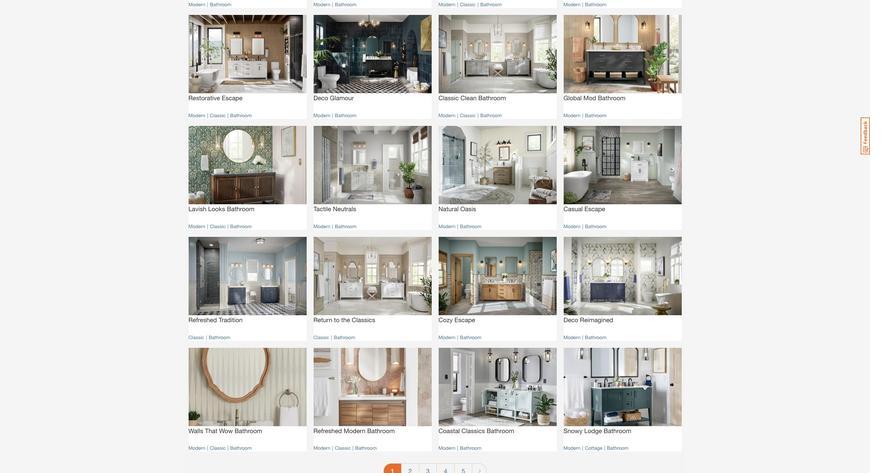 Task type: describe. For each thing, give the bounding box(es) containing it.
stretchy image image for classic clean bathroom
[[439, 15, 557, 94]]

refreshed tradition link
[[188, 316, 307, 331]]

modern | bathroom for coastal classics bathroom
[[439, 446, 481, 452]]

modern | classic | bathroom for restorative escape
[[188, 112, 252, 118]]

stretchy image image for deco glamour
[[313, 15, 432, 94]]

bathroom inside 'link'
[[478, 94, 506, 102]]

modern link for global mod bathroom
[[564, 112, 581, 118]]

refreshed modern bathroom link
[[313, 427, 432, 442]]

modern link for snowy lodge bathroom
[[564, 446, 581, 452]]

natural oasis
[[439, 205, 476, 213]]

lavish looks bathroom
[[188, 205, 254, 213]]

feedback link image
[[861, 117, 870, 155]]

natural
[[439, 205, 459, 213]]

classic inside "classic clean bathroom" 'link'
[[439, 94, 459, 102]]

modern | cottage | bathroom
[[564, 446, 628, 452]]

stretchy image image for global mod bathroom
[[564, 15, 682, 94]]

snowy lodge bathroom link
[[564, 427, 682, 442]]

classic clean bathroom
[[439, 94, 506, 102]]

mod
[[584, 94, 596, 102]]

modern | classic | bathroom for refreshed modern bathroom
[[313, 446, 377, 452]]

modern link for tactile neutrals
[[313, 224, 330, 229]]

deco reimagined link
[[564, 316, 682, 331]]

global mod bathroom link
[[564, 94, 682, 108]]

bathroom inside "link"
[[367, 428, 395, 435]]

deco glamour link
[[313, 94, 432, 108]]

modern link for classic clean bathroom
[[439, 112, 455, 118]]

tactile
[[313, 205, 331, 213]]

wow
[[219, 428, 233, 435]]

coastal classics bathroom link
[[439, 427, 557, 442]]

modern | classic | bathroom for lavish looks bathroom
[[188, 224, 252, 229]]

escape for cozy escape
[[455, 317, 475, 324]]

walls that wow bathroom
[[188, 428, 262, 435]]

deco for deco reimagined
[[564, 317, 578, 324]]

cozy
[[439, 317, 453, 324]]

natural oasis link
[[439, 205, 557, 219]]

cottage link
[[585, 446, 602, 452]]

stretchy image image for restorative escape
[[188, 15, 307, 94]]

restorative
[[188, 94, 220, 102]]

modern link for lavish looks bathroom
[[188, 224, 205, 229]]

lavish
[[188, 205, 206, 213]]

oasis
[[460, 205, 476, 213]]

walls that wow bathroom link
[[188, 427, 307, 442]]

modern link for refreshed modern bathroom
[[313, 446, 330, 452]]

walls
[[188, 428, 203, 435]]

modern inside refreshed modern bathroom "link"
[[344, 428, 365, 435]]

modern | bathroom for tactile neutrals
[[313, 224, 356, 229]]

0 horizontal spatial classics
[[352, 317, 375, 324]]

classic | bathroom for return
[[313, 335, 355, 341]]

refreshed for refreshed modern bathroom
[[313, 428, 342, 435]]

modern | bathroom for cozy escape
[[439, 335, 481, 341]]

to
[[334, 317, 340, 324]]

modern link for cozy escape
[[439, 335, 455, 341]]

lodge
[[584, 428, 602, 435]]

glamour
[[330, 94, 354, 102]]

cozy escape link
[[439, 316, 557, 331]]

clean
[[461, 94, 477, 102]]

stretchy image image for casual escape
[[564, 126, 682, 205]]

modern | bathroom for deco glamour
[[313, 112, 356, 118]]

modern | classic | bathroom for classic clean bathroom
[[439, 112, 502, 118]]

tactile neutrals link
[[313, 205, 432, 219]]

reimagined
[[580, 317, 613, 324]]



Task type: vqa. For each thing, say whether or not it's contained in the screenshot.
the 'a' to the top
no



Task type: locate. For each thing, give the bounding box(es) containing it.
casual
[[564, 205, 583, 213]]

stretchy image image for walls that wow bathroom
[[188, 348, 307, 427]]

classic clean bathroom link
[[439, 94, 557, 108]]

classic link
[[460, 1, 476, 7], [210, 112, 226, 118], [460, 112, 476, 118], [210, 224, 226, 229], [188, 335, 204, 341], [313, 335, 329, 341], [210, 446, 226, 452], [335, 446, 351, 452]]

modern | classic | bathroom
[[439, 1, 502, 7], [188, 112, 252, 118], [439, 112, 502, 118], [188, 224, 252, 229], [188, 446, 252, 452], [313, 446, 377, 452]]

|
[[207, 1, 208, 7], [332, 1, 333, 7], [457, 1, 458, 7], [478, 1, 479, 7], [582, 1, 583, 7], [207, 112, 208, 118], [227, 112, 229, 118], [332, 112, 333, 118], [457, 112, 458, 118], [478, 112, 479, 118], [582, 112, 583, 118], [207, 224, 208, 229], [227, 224, 229, 229], [332, 224, 333, 229], [457, 224, 458, 229], [582, 224, 583, 229], [206, 335, 207, 341], [331, 335, 332, 341], [457, 335, 458, 341], [582, 335, 583, 341], [207, 446, 208, 452], [227, 446, 229, 452], [332, 446, 333, 452], [352, 446, 354, 452], [457, 446, 458, 452], [582, 446, 583, 452], [604, 446, 605, 452]]

modern | bathroom for casual escape
[[564, 224, 607, 229]]

modern link for restorative escape
[[188, 112, 205, 118]]

stretchy image image for deco reimagined
[[564, 237, 682, 316]]

stretchy image image for return to the classics
[[313, 237, 432, 316]]

bathroom link
[[210, 1, 231, 7], [335, 1, 356, 7], [480, 1, 502, 7], [585, 1, 607, 7], [230, 112, 252, 118], [335, 112, 356, 118], [480, 112, 502, 118], [585, 112, 607, 118], [230, 224, 252, 229], [335, 224, 356, 229], [460, 224, 481, 229], [585, 224, 607, 229], [209, 335, 230, 341], [334, 335, 355, 341], [460, 335, 481, 341], [585, 335, 607, 341], [230, 446, 252, 452], [355, 446, 377, 452], [460, 446, 481, 452], [607, 446, 628, 452]]

escape
[[222, 94, 243, 102], [585, 205, 605, 213], [455, 317, 475, 324]]

deco reimagined
[[564, 317, 613, 324]]

stretchy image image for refreshed tradition
[[188, 237, 307, 316]]

1 horizontal spatial refreshed
[[313, 428, 342, 435]]

refreshed
[[188, 317, 217, 324], [313, 428, 342, 435]]

0 horizontal spatial escape
[[222, 94, 243, 102]]

bathroom
[[210, 1, 231, 7], [335, 1, 356, 7], [480, 1, 502, 7], [585, 1, 607, 7], [478, 94, 506, 102], [598, 94, 626, 102], [230, 112, 252, 118], [335, 112, 356, 118], [480, 112, 502, 118], [585, 112, 607, 118], [227, 205, 254, 213], [230, 224, 252, 229], [335, 224, 356, 229], [460, 224, 481, 229], [585, 224, 607, 229], [209, 335, 230, 341], [334, 335, 355, 341], [460, 335, 481, 341], [585, 335, 607, 341], [235, 428, 262, 435], [367, 428, 395, 435], [487, 428, 514, 435], [604, 428, 631, 435], [230, 446, 252, 452], [355, 446, 377, 452], [460, 446, 481, 452], [607, 446, 628, 452]]

classic | bathroom for refreshed
[[188, 335, 230, 341]]

modern link for casual escape
[[564, 224, 581, 229]]

stretchy image image for cozy escape
[[439, 237, 557, 316]]

stretchy image image for refreshed modern bathroom
[[313, 348, 432, 427]]

escape for restorative escape
[[222, 94, 243, 102]]

lavish looks bathroom link
[[188, 205, 307, 219]]

modern | bathroom for global mod bathroom
[[564, 112, 607, 118]]

modern | bathroom
[[188, 1, 231, 7], [313, 1, 356, 7], [564, 1, 607, 7], [313, 112, 356, 118], [564, 112, 607, 118], [313, 224, 356, 229], [439, 224, 481, 229], [564, 224, 607, 229], [439, 335, 481, 341], [564, 335, 607, 341], [439, 446, 481, 452]]

1 classic | bathroom from the left
[[188, 335, 230, 341]]

deco
[[313, 94, 328, 102], [564, 317, 578, 324]]

1 horizontal spatial classics
[[462, 428, 485, 435]]

deco left glamour
[[313, 94, 328, 102]]

coastal
[[439, 428, 460, 435]]

classic | bathroom
[[188, 335, 230, 341], [313, 335, 355, 341]]

tradition
[[219, 317, 243, 324]]

global mod bathroom
[[564, 94, 626, 102]]

classics right coastal
[[462, 428, 485, 435]]

modern link for walls that wow bathroom
[[188, 446, 205, 452]]

stretchy image image for snowy lodge bathroom
[[564, 348, 682, 427]]

snowy lodge bathroom
[[564, 428, 631, 435]]

modern link for deco glamour
[[313, 112, 330, 118]]

refreshed for refreshed tradition
[[188, 317, 217, 324]]

refreshed inside "link"
[[313, 428, 342, 435]]

0 horizontal spatial refreshed
[[188, 317, 217, 324]]

escape right "casual"
[[585, 205, 605, 213]]

cozy escape
[[439, 317, 475, 324]]

stretchy image image for natural oasis
[[439, 126, 557, 205]]

escape right cozy
[[455, 317, 475, 324]]

casual escape
[[564, 205, 605, 213]]

modern link for natural oasis
[[439, 224, 455, 229]]

return to the classics link
[[313, 316, 432, 331]]

classic
[[460, 1, 476, 7], [439, 94, 459, 102], [210, 112, 226, 118], [460, 112, 476, 118], [210, 224, 226, 229], [188, 335, 204, 341], [313, 335, 329, 341], [210, 446, 226, 452], [335, 446, 351, 452]]

that
[[205, 428, 217, 435]]

stretchy image image for lavish looks bathroom
[[188, 126, 307, 205]]

escape right the restorative
[[222, 94, 243, 102]]

2 classic | bathroom from the left
[[313, 335, 355, 341]]

1 vertical spatial refreshed
[[313, 428, 342, 435]]

modern | bathroom for deco reimagined
[[564, 335, 607, 341]]

deco glamour
[[313, 94, 354, 102]]

modern link for deco reimagined
[[564, 335, 581, 341]]

refreshed tradition
[[188, 317, 243, 324]]

escape inside "link"
[[455, 317, 475, 324]]

0 vertical spatial escape
[[222, 94, 243, 102]]

1 vertical spatial escape
[[585, 205, 605, 213]]

deco for deco glamour
[[313, 94, 328, 102]]

classics
[[352, 317, 375, 324], [462, 428, 485, 435]]

modern
[[188, 1, 205, 7], [313, 1, 330, 7], [439, 1, 455, 7], [564, 1, 581, 7], [188, 112, 205, 118], [313, 112, 330, 118], [439, 112, 455, 118], [564, 112, 581, 118], [188, 224, 205, 229], [313, 224, 330, 229], [439, 224, 455, 229], [564, 224, 581, 229], [439, 335, 455, 341], [564, 335, 581, 341], [344, 428, 365, 435], [188, 446, 205, 452], [313, 446, 330, 452], [439, 446, 455, 452], [564, 446, 581, 452]]

1 horizontal spatial escape
[[455, 317, 475, 324]]

stretchy image image for tactile neutrals
[[313, 126, 432, 205]]

1 horizontal spatial deco
[[564, 317, 578, 324]]

escape inside 'link'
[[585, 205, 605, 213]]

snowy
[[564, 428, 583, 435]]

2 vertical spatial escape
[[455, 317, 475, 324]]

0 horizontal spatial deco
[[313, 94, 328, 102]]

0 horizontal spatial classic | bathroom
[[188, 335, 230, 341]]

looks
[[208, 205, 225, 213]]

stretchy image image
[[188, 15, 307, 94], [313, 15, 432, 94], [439, 15, 557, 94], [564, 15, 682, 94], [188, 126, 307, 205], [313, 126, 432, 205], [439, 126, 557, 205], [564, 126, 682, 205], [188, 237, 307, 316], [313, 237, 432, 316], [439, 237, 557, 316], [564, 237, 682, 316], [188, 348, 307, 427], [313, 348, 432, 427], [439, 348, 557, 427], [564, 348, 682, 427]]

return
[[313, 317, 332, 324]]

0 vertical spatial refreshed
[[188, 317, 217, 324]]

refreshed modern bathroom
[[313, 428, 395, 435]]

return to the classics
[[313, 317, 375, 324]]

neutrals
[[333, 205, 356, 213]]

restorative escape
[[188, 94, 243, 102]]

1 vertical spatial classics
[[462, 428, 485, 435]]

casual escape link
[[564, 205, 682, 219]]

0 vertical spatial deco
[[313, 94, 328, 102]]

the
[[341, 317, 350, 324]]

modern | bathroom for natural oasis
[[439, 224, 481, 229]]

stretchy image image for coastal classics bathroom
[[439, 348, 557, 427]]

2 horizontal spatial escape
[[585, 205, 605, 213]]

coastal classics bathroom
[[439, 428, 514, 435]]

modern link for coastal classics bathroom
[[439, 446, 455, 452]]

restorative escape link
[[188, 94, 307, 108]]

deco left reimagined
[[564, 317, 578, 324]]

1 vertical spatial deco
[[564, 317, 578, 324]]

escape for casual escape
[[585, 205, 605, 213]]

0 vertical spatial classics
[[352, 317, 375, 324]]

cottage
[[585, 446, 602, 452]]

classics right the
[[352, 317, 375, 324]]

1 horizontal spatial classic | bathroom
[[313, 335, 355, 341]]

classic | bathroom down the to at the left of the page
[[313, 335, 355, 341]]

modern link
[[188, 1, 205, 7], [313, 1, 330, 7], [439, 1, 455, 7], [564, 1, 581, 7], [188, 112, 205, 118], [313, 112, 330, 118], [439, 112, 455, 118], [564, 112, 581, 118], [188, 224, 205, 229], [313, 224, 330, 229], [439, 224, 455, 229], [564, 224, 581, 229], [439, 335, 455, 341], [564, 335, 581, 341], [188, 446, 205, 452], [313, 446, 330, 452], [439, 446, 455, 452], [564, 446, 581, 452]]

tactile neutrals
[[313, 205, 356, 213]]

global
[[564, 94, 582, 102]]

classic | bathroom down refreshed tradition
[[188, 335, 230, 341]]

modern | classic | bathroom for walls that wow bathroom
[[188, 446, 252, 452]]



